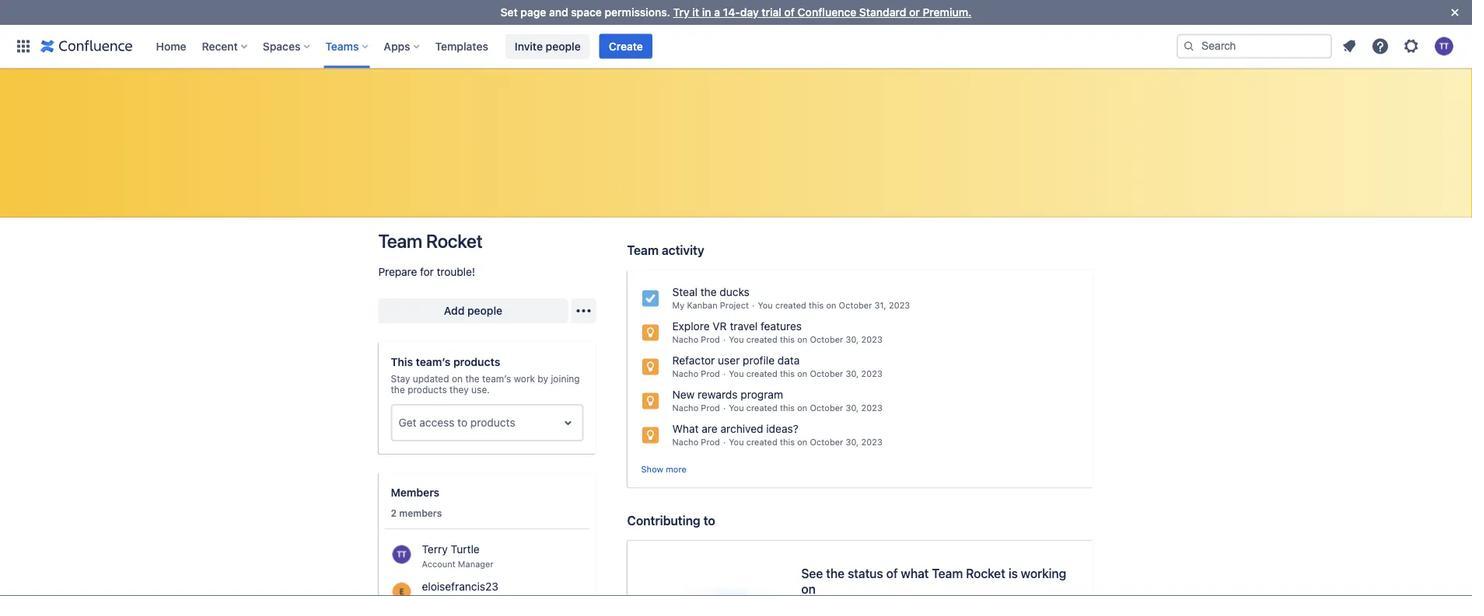 Task type: vqa. For each thing, say whether or not it's contained in the screenshot.
the You created this on October 30, 2023 related to data
yes



Task type: locate. For each thing, give the bounding box(es) containing it.
nacho down new
[[673, 403, 699, 414]]

on for explore vr travel features
[[798, 335, 808, 345]]

you created this on october 30, 2023 up "data" in the right of the page
[[729, 335, 883, 345]]

you created this on october 30, 2023 up the ideas?
[[729, 403, 883, 414]]

terry
[[422, 543, 448, 556]]

this down the features
[[780, 335, 795, 345]]

0 vertical spatial people
[[546, 40, 581, 53]]

nacho down explore
[[673, 335, 699, 345]]

you created this on october 30, 2023 for ideas?
[[729, 438, 883, 448]]

team's
[[416, 356, 451, 369], [482, 373, 511, 384]]

teams
[[326, 40, 359, 53]]

contributing
[[628, 514, 701, 528]]

to right access
[[458, 417, 468, 430]]

of left what
[[887, 567, 898, 581]]

nacho down refactor
[[673, 369, 699, 379]]

prod
[[701, 335, 720, 345], [701, 369, 720, 379], [701, 403, 720, 414], [701, 438, 720, 448]]

prepare for trouble!
[[379, 266, 475, 279]]

created down profile
[[747, 369, 778, 379]]

you up the features
[[758, 301, 773, 311]]

you down "refactor user profile data"
[[729, 369, 744, 379]]

prod down rewards
[[701, 403, 720, 414]]

created down program on the right of page
[[747, 403, 778, 414]]

2 nacho prod from the top
[[673, 369, 720, 379]]

premium.
[[923, 6, 972, 19]]

0 vertical spatial add
[[677, 150, 697, 163]]

2
[[391, 508, 397, 519]]

nacho for refactor
[[673, 369, 699, 379]]

team
[[379, 230, 422, 252], [628, 243, 659, 258], [932, 567, 963, 581]]

1 vertical spatial of
[[887, 567, 898, 581]]

add down trouble!
[[444, 305, 465, 317]]

people for add people
[[468, 305, 503, 317]]

explore vr travel features
[[673, 320, 802, 333]]

you down the explore vr travel features
[[729, 335, 744, 345]]

on up the ideas?
[[798, 403, 808, 414]]

this down "data" in the right of the page
[[780, 369, 795, 379]]

what are archived ideas?
[[673, 423, 799, 436]]

you down what are archived ideas?
[[729, 438, 744, 448]]

add left "your"
[[677, 150, 697, 163]]

prod down are
[[701, 438, 720, 448]]

on for what are archived ideas?
[[798, 438, 808, 448]]

people
[[546, 40, 581, 53], [468, 305, 503, 317]]

nacho prod down new
[[673, 403, 720, 414]]

members
[[399, 508, 442, 519]]

2 30, from the top
[[846, 369, 859, 379]]

home
[[156, 40, 186, 53]]

prod for vr
[[701, 335, 720, 345]]

add your header image
[[677, 150, 796, 163]]

on down the see at the bottom right
[[802, 582, 816, 597]]

2 prod from the top
[[701, 369, 720, 379]]

this down the ideas?
[[780, 438, 795, 448]]

ideas?
[[767, 423, 799, 436]]

my
[[673, 301, 685, 311]]

you
[[758, 301, 773, 311], [729, 335, 744, 345], [729, 369, 744, 379], [729, 403, 744, 414], [729, 438, 744, 448]]

the inside see the status of what team rocket is working on
[[827, 567, 845, 581]]

products up "use."
[[454, 356, 500, 369]]

image
[[765, 150, 796, 163]]

1 horizontal spatial team's
[[482, 373, 511, 384]]

products left they
[[408, 384, 447, 395]]

1 nacho from the top
[[673, 335, 699, 345]]

0 horizontal spatial team's
[[416, 356, 451, 369]]

nacho for explore
[[673, 335, 699, 345]]

nacho prod for explore
[[673, 335, 720, 345]]

products down "use."
[[471, 417, 516, 430]]

1 horizontal spatial people
[[546, 40, 581, 53]]

you for profile
[[729, 369, 744, 379]]

permissions.
[[605, 6, 671, 19]]

team's left work
[[482, 373, 511, 384]]

nacho down what
[[673, 438, 699, 448]]

nacho prod for refactor
[[673, 369, 720, 379]]

1 horizontal spatial team
[[628, 243, 659, 258]]

prod for are
[[701, 438, 720, 448]]

1 prod from the top
[[701, 335, 720, 345]]

1 vertical spatial to
[[704, 514, 716, 528]]

2023 for features
[[862, 335, 883, 345]]

invite people
[[515, 40, 581, 53]]

of
[[785, 6, 795, 19], [887, 567, 898, 581]]

3 nacho from the top
[[673, 403, 699, 414]]

nacho prod down what
[[673, 438, 720, 448]]

1 vertical spatial people
[[468, 305, 503, 317]]

on
[[827, 301, 837, 311], [798, 335, 808, 345], [798, 369, 808, 379], [452, 373, 463, 384], [798, 403, 808, 414], [798, 438, 808, 448], [802, 582, 816, 597]]

4 30, from the top
[[846, 438, 859, 448]]

activity
[[662, 243, 705, 258]]

try
[[673, 6, 690, 19]]

members
[[391, 487, 440, 500]]

created for profile
[[747, 369, 778, 379]]

set
[[501, 6, 518, 19]]

on left 31,
[[827, 301, 837, 311]]

working
[[1021, 567, 1067, 581]]

on down the ideas?
[[798, 438, 808, 448]]

on left "use."
[[452, 373, 463, 384]]

october for features
[[810, 335, 844, 345]]

people for invite people
[[546, 40, 581, 53]]

4 prod from the top
[[701, 438, 720, 448]]

4 you created this on october 30, 2023 from the top
[[729, 438, 883, 448]]

people inside add people button
[[468, 305, 503, 317]]

rocket left is
[[966, 567, 1006, 581]]

1 vertical spatial rocket
[[966, 567, 1006, 581]]

created down the archived
[[747, 438, 778, 448]]

this
[[809, 301, 824, 311], [780, 335, 795, 345], [780, 369, 795, 379], [780, 403, 795, 414], [780, 438, 795, 448]]

team left activity
[[628, 243, 659, 258]]

header
[[726, 150, 762, 163]]

3 prod from the top
[[701, 403, 720, 414]]

nacho prod down explore
[[673, 335, 720, 345]]

0 horizontal spatial of
[[785, 6, 795, 19]]

2 members
[[391, 508, 442, 519]]

4 nacho prod from the top
[[673, 438, 720, 448]]

is
[[1009, 567, 1018, 581]]

to right 'contributing'
[[704, 514, 716, 528]]

this for ideas?
[[780, 438, 795, 448]]

1 nacho prod from the top
[[673, 335, 720, 345]]

0 vertical spatial rocket
[[426, 230, 483, 252]]

team activity
[[628, 243, 705, 258]]

prod down refactor
[[701, 369, 720, 379]]

you created this on october 30, 2023
[[729, 335, 883, 345], [729, 369, 883, 379], [729, 403, 883, 414], [729, 438, 883, 448]]

0 vertical spatial of
[[785, 6, 795, 19]]

0 horizontal spatial add
[[444, 305, 465, 317]]

on inside see the status of what team rocket is working on
[[802, 582, 816, 597]]

Search field
[[1177, 34, 1333, 59]]

2 you created this on october 30, 2023 from the top
[[729, 369, 883, 379]]

october for ideas?
[[810, 438, 844, 448]]

0 horizontal spatial team
[[379, 230, 422, 252]]

recent button
[[197, 34, 254, 59]]

people down and
[[546, 40, 581, 53]]

prod down 'vr'
[[701, 335, 720, 345]]

created up the features
[[776, 301, 807, 311]]

1 horizontal spatial rocket
[[966, 567, 1006, 581]]

you created this on october 30, 2023 down "data" in the right of the page
[[729, 369, 883, 379]]

nacho prod
[[673, 335, 720, 345], [673, 369, 720, 379], [673, 403, 720, 414], [673, 438, 720, 448]]

2 horizontal spatial team
[[932, 567, 963, 581]]

on for steal the ducks
[[827, 301, 837, 311]]

add inside add your header image popup button
[[677, 150, 697, 163]]

you for archived
[[729, 438, 744, 448]]

created for archived
[[747, 438, 778, 448]]

on up "data" in the right of the page
[[798, 335, 808, 345]]

0 horizontal spatial rocket
[[426, 230, 483, 252]]

to
[[458, 417, 468, 430], [704, 514, 716, 528]]

1 30, from the top
[[846, 335, 859, 345]]

you created this on october 31, 2023
[[758, 301, 911, 311]]

archived
[[721, 423, 764, 436]]

30, for ideas?
[[846, 438, 859, 448]]

you down the new rewards program
[[729, 403, 744, 414]]

4 nacho from the top
[[673, 438, 699, 448]]

you for program
[[729, 403, 744, 414]]

nacho for what
[[673, 438, 699, 448]]

steal the ducks
[[673, 286, 750, 299]]

add
[[677, 150, 697, 163], [444, 305, 465, 317]]

on inside this team's products stay updated on the team's work by joining the products they use.
[[452, 373, 463, 384]]

features
[[761, 320, 802, 333]]

more
[[666, 465, 687, 475]]

the right "updated"
[[466, 373, 480, 384]]

team's up "updated"
[[416, 356, 451, 369]]

people down trouble!
[[468, 305, 503, 317]]

notification icon image
[[1341, 37, 1359, 56]]

the right the see at the bottom right
[[827, 567, 845, 581]]

my kanban project
[[673, 301, 749, 311]]

team right what
[[932, 567, 963, 581]]

0 horizontal spatial to
[[458, 417, 468, 430]]

the
[[701, 286, 717, 299], [466, 373, 480, 384], [391, 384, 405, 395], [827, 567, 845, 581]]

home link
[[151, 34, 191, 59]]

new rewards program
[[673, 389, 784, 401]]

show
[[642, 465, 664, 475]]

add inside add people button
[[444, 305, 465, 317]]

2023
[[889, 301, 911, 311], [862, 335, 883, 345], [862, 369, 883, 379], [862, 403, 883, 414], [862, 438, 883, 448]]

prepare
[[379, 266, 417, 279]]

0 vertical spatial to
[[458, 417, 468, 430]]

created up profile
[[747, 335, 778, 345]]

your
[[700, 150, 723, 163]]

1 you created this on october 30, 2023 from the top
[[729, 335, 883, 345]]

you created this on october 30, 2023 down the ideas?
[[729, 438, 883, 448]]

on down "data" in the right of the page
[[798, 369, 808, 379]]

confluence image
[[40, 37, 133, 56], [40, 37, 133, 56]]

2 nacho from the top
[[673, 369, 699, 379]]

account
[[422, 560, 456, 570]]

templates link
[[431, 34, 493, 59]]

people inside invite people button
[[546, 40, 581, 53]]

1 vertical spatial add
[[444, 305, 465, 317]]

1 vertical spatial team's
[[482, 373, 511, 384]]

2023 for data
[[862, 369, 883, 379]]

prod for user
[[701, 369, 720, 379]]

a
[[714, 6, 720, 19]]

of right trial on the right top
[[785, 6, 795, 19]]

nacho prod for new
[[673, 403, 720, 414]]

1 horizontal spatial of
[[887, 567, 898, 581]]

october for data
[[810, 369, 844, 379]]

1 horizontal spatial to
[[704, 514, 716, 528]]

2023 for ideas?
[[862, 438, 883, 448]]

0 horizontal spatial people
[[468, 305, 503, 317]]

rocket up trouble!
[[426, 230, 483, 252]]

of inside see the status of what team rocket is working on
[[887, 567, 898, 581]]

show more link
[[642, 464, 687, 476]]

try it in a 14-day trial of confluence standard or premium. link
[[673, 6, 972, 19]]

on for refactor user profile data
[[798, 369, 808, 379]]

1 horizontal spatial add
[[677, 150, 697, 163]]

banner
[[0, 25, 1473, 68]]

for
[[420, 266, 434, 279]]

3 nacho prod from the top
[[673, 403, 720, 414]]

use.
[[472, 384, 490, 395]]

nacho prod down refactor
[[673, 369, 720, 379]]

team up prepare
[[379, 230, 422, 252]]

products
[[454, 356, 500, 369], [408, 384, 447, 395], [471, 417, 516, 430]]

see the status of what team rocket is working on
[[802, 567, 1067, 597]]



Task type: describe. For each thing, give the bounding box(es) containing it.
eloisefrancis23 link
[[385, 577, 590, 597]]

stay
[[391, 373, 410, 384]]

manager
[[458, 560, 494, 570]]

add people
[[444, 305, 503, 317]]

add for add people
[[444, 305, 465, 317]]

this team's products stay updated on the team's work by joining the products they use.
[[391, 356, 580, 395]]

travel
[[730, 320, 758, 333]]

search image
[[1183, 40, 1196, 53]]

you created this on october 30, 2023 for features
[[729, 335, 883, 345]]

team for team rocket
[[379, 230, 422, 252]]

team inside see the status of what team rocket is working on
[[932, 567, 963, 581]]

30, for data
[[846, 369, 859, 379]]

get access to products
[[399, 417, 516, 430]]

what
[[901, 567, 929, 581]]

help icon image
[[1372, 37, 1390, 56]]

or
[[910, 6, 920, 19]]

joining
[[551, 373, 580, 384]]

work
[[514, 373, 535, 384]]

space
[[571, 6, 602, 19]]

you for ducks
[[758, 301, 773, 311]]

created for ducks
[[776, 301, 807, 311]]

confluence
[[798, 6, 857, 19]]

prod for rewards
[[701, 403, 720, 414]]

spaces button
[[258, 34, 316, 59]]

0 vertical spatial team's
[[416, 356, 451, 369]]

you for travel
[[729, 335, 744, 345]]

apps button
[[379, 34, 426, 59]]

in
[[702, 6, 712, 19]]

turtle
[[451, 543, 480, 556]]

3 you created this on october 30, 2023 from the top
[[729, 403, 883, 414]]

this
[[391, 356, 413, 369]]

updated
[[413, 373, 449, 384]]

profile
[[743, 354, 775, 367]]

contributing to
[[628, 514, 716, 528]]

and
[[549, 6, 568, 19]]

new
[[673, 389, 695, 401]]

invite
[[515, 40, 543, 53]]

ducks
[[720, 286, 750, 299]]

nacho for new
[[673, 403, 699, 414]]

close image
[[1446, 3, 1465, 22]]

page
[[521, 6, 546, 19]]

actions image
[[575, 302, 593, 321]]

refactor
[[673, 354, 715, 367]]

standard
[[860, 6, 907, 19]]

nacho prod for what
[[673, 438, 720, 448]]

this for data
[[780, 369, 795, 379]]

add for add your header image
[[677, 150, 697, 163]]

team rocket
[[379, 230, 483, 252]]

this left 31,
[[809, 301, 824, 311]]

day
[[741, 6, 759, 19]]

3 30, from the top
[[846, 403, 859, 414]]

appswitcher icon image
[[14, 37, 33, 56]]

data
[[778, 354, 800, 367]]

14-
[[723, 6, 741, 19]]

create
[[609, 40, 643, 53]]

user
[[718, 354, 740, 367]]

the down this
[[391, 384, 405, 395]]

get
[[399, 417, 417, 430]]

add your header image button
[[667, 122, 805, 165]]

apps
[[384, 40, 410, 53]]

access
[[420, 417, 455, 430]]

team for team activity
[[628, 243, 659, 258]]

banner containing home
[[0, 25, 1473, 68]]

trial
[[762, 6, 782, 19]]

on for new rewards program
[[798, 403, 808, 414]]

31,
[[875, 301, 887, 311]]

see
[[802, 567, 823, 581]]

eloisefrancis23
[[422, 581, 499, 594]]

program
[[741, 389, 784, 401]]

trouble!
[[437, 266, 475, 279]]

it
[[693, 6, 700, 19]]

project
[[720, 301, 749, 311]]

2 vertical spatial products
[[471, 417, 516, 430]]

templates
[[435, 40, 489, 53]]

rewards
[[698, 389, 738, 401]]

refactor user profile data
[[673, 354, 800, 367]]

kanban
[[687, 301, 718, 311]]

are
[[702, 423, 718, 436]]

what
[[673, 423, 699, 436]]

rocket inside see the status of what team rocket is working on
[[966, 567, 1006, 581]]

explore
[[673, 320, 710, 333]]

global element
[[9, 25, 1174, 68]]

you created this on october 30, 2023 for data
[[729, 369, 883, 379]]

set page and space permissions. try it in a 14-day trial of confluence standard or premium.
[[501, 6, 972, 19]]

this for features
[[780, 335, 795, 345]]

created for program
[[747, 403, 778, 414]]

add people button
[[379, 299, 568, 324]]

status
[[848, 567, 884, 581]]

spaces
[[263, 40, 301, 53]]

terry turtle account manager
[[422, 543, 494, 570]]

invite people button
[[506, 34, 590, 59]]

they
[[450, 384, 469, 395]]

1 vertical spatial products
[[408, 384, 447, 395]]

this up the ideas?
[[780, 403, 795, 414]]

show more
[[642, 465, 687, 475]]

created for travel
[[747, 335, 778, 345]]

create link
[[600, 34, 653, 59]]

the up my kanban project
[[701, 286, 717, 299]]

recent
[[202, 40, 238, 53]]

your profile and preferences image
[[1436, 37, 1454, 56]]

teams button
[[321, 34, 375, 59]]

steal
[[673, 286, 698, 299]]

settings icon image
[[1403, 37, 1422, 56]]

0 vertical spatial products
[[454, 356, 500, 369]]

vr
[[713, 320, 727, 333]]

30, for features
[[846, 335, 859, 345]]

open image
[[559, 414, 578, 433]]



